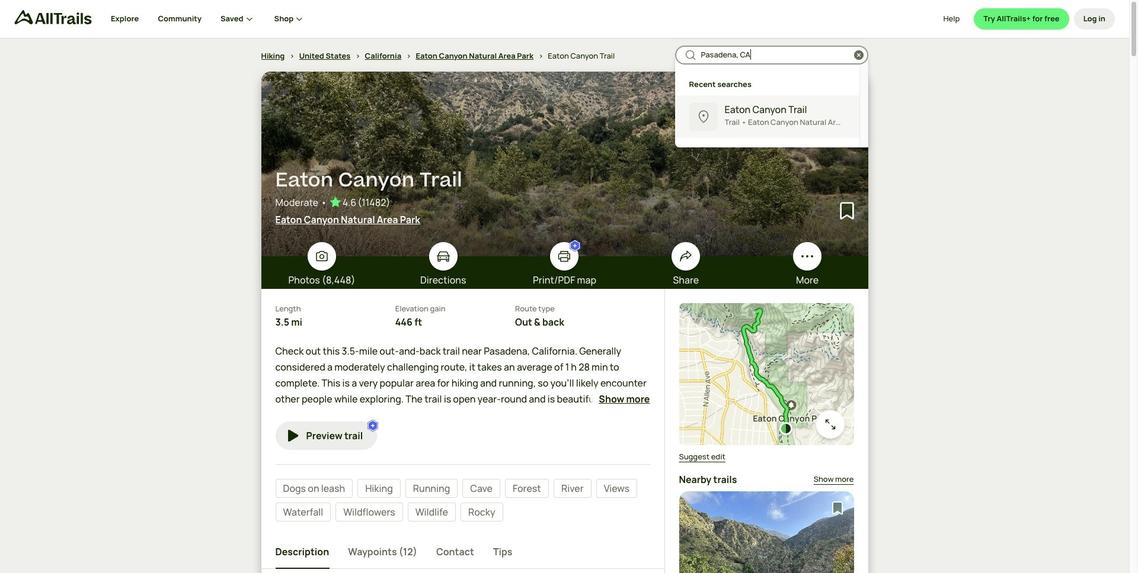 Task type: vqa. For each thing, say whether or not it's contained in the screenshot.
Trails in San Diego, California, United States 22170101 | AllTrails.com image at top
no



Task type: locate. For each thing, give the bounding box(es) containing it.
0 vertical spatial add to list image
[[838, 201, 856, 220]]

navigate previous image
[[692, 544, 704, 556]]

add to list image
[[838, 201, 856, 220], [830, 501, 845, 516]]

dialog
[[0, 0, 1138, 574]]

clear image
[[853, 49, 865, 61]]

Enter a city, park or trail name field
[[701, 49, 850, 61]]

cookie consent banner dialog
[[14, 518, 1115, 560]]

tab list
[[275, 537, 650, 570]]

None search field
[[675, 46, 868, 147]]



Task type: describe. For each thing, give the bounding box(es) containing it.
expand map image
[[823, 418, 837, 432]]

1 vertical spatial add to list image
[[830, 501, 845, 516]]

navigate next image
[[829, 544, 841, 556]]

eaton canyon trail map image
[[679, 304, 854, 446]]

eaton canyon trail, eaton canyon natural area park, pasadena, california, united states | alltrails.com image
[[261, 72, 868, 257]]



